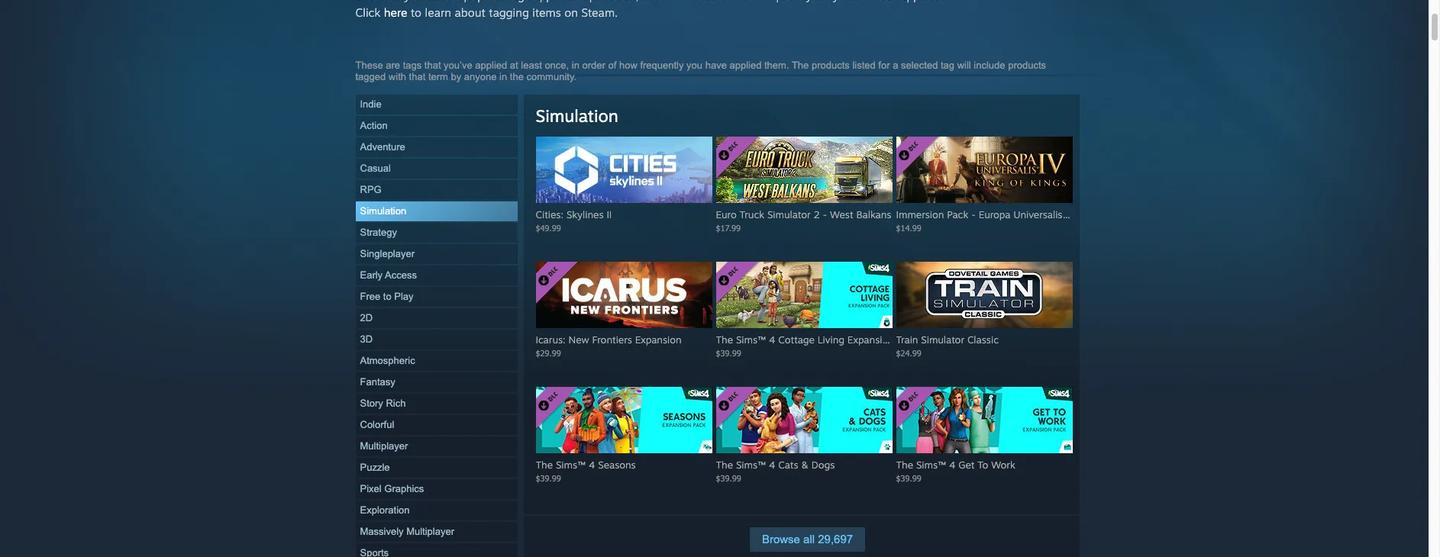 Task type: describe. For each thing, give the bounding box(es) containing it.
early access
[[360, 270, 417, 281]]

1 vertical spatial simulation
[[360, 206, 407, 217]]

euro truck simulator 2 - west balkans $17.99
[[716, 209, 892, 233]]

order
[[583, 60, 606, 71]]

these are tags that you've applied at least once, in order of how frequently you have applied them. the products listed for a selected tag will include products tagged with that term by anyone in the community.
[[356, 60, 1047, 83]]

at
[[510, 60, 519, 71]]

play
[[394, 291, 414, 303]]

cats
[[779, 459, 799, 471]]

that right with at the left of page
[[409, 71, 426, 83]]

new
[[569, 334, 590, 346]]

simulator inside train simulator classic $24.99
[[922, 334, 965, 346]]

rich
[[386, 398, 406, 409]]

about
[[455, 5, 486, 20]]

3d
[[360, 334, 373, 345]]

on
[[565, 5, 578, 20]]

pack inside the sims™ 4 cottage living expansion pack $39.99
[[897, 334, 919, 346]]

1 horizontal spatial in
[[572, 60, 580, 71]]

anyone
[[464, 71, 497, 83]]

sims™ for cottage
[[736, 334, 766, 346]]

items
[[533, 5, 561, 20]]

icarus:
[[536, 334, 566, 346]]

simulator inside euro truck simulator 2 - west balkans $17.99
[[768, 209, 811, 221]]

truck
[[740, 209, 765, 221]]

work
[[992, 459, 1016, 471]]

0 horizontal spatial in
[[500, 71, 507, 83]]

exploration
[[360, 505, 410, 516]]

the inside these are tags that you've applied at least once, in order of how frequently you have applied them. the products listed for a selected tag will include products tagged with that term by anyone in the community.
[[792, 60, 809, 71]]

the sims™ 4 cats & dogs $39.99
[[716, 459, 835, 484]]

$39.99 inside the sims™ 4 cottage living expansion pack $39.99
[[716, 348, 742, 358]]

least
[[521, 60, 542, 71]]

atmospheric
[[360, 355, 415, 367]]

access
[[385, 270, 417, 281]]

tagged
[[356, 71, 386, 83]]

$24.99
[[897, 348, 922, 358]]

massively
[[360, 526, 404, 538]]

click here to learn about tagging items on steam.
[[356, 5, 618, 20]]

tag
[[941, 60, 955, 71]]

massively multiplayer
[[360, 526, 455, 538]]

- inside euro truck simulator 2 - west balkans $17.99
[[823, 209, 828, 221]]

learn
[[425, 5, 452, 20]]

indie
[[360, 99, 382, 110]]

pixel
[[360, 484, 382, 495]]

train
[[897, 334, 919, 346]]

seasons
[[598, 459, 636, 471]]

free to play
[[360, 291, 414, 303]]

immersion pack - europa universalis iv: king of kings $14.99
[[897, 209, 1141, 233]]

the sims™ 4 cottage living expansion pack $39.99
[[716, 334, 919, 358]]

of inside these are tags that you've applied at least once, in order of how frequently you have applied them. the products listed for a selected tag will include products tagged with that term by anyone in the community.
[[608, 60, 617, 71]]

get
[[959, 459, 975, 471]]

to
[[978, 459, 989, 471]]

$17.99
[[716, 223, 741, 233]]

community.
[[527, 71, 577, 83]]

$39.99 inside the sims™ 4 get to work $39.99
[[897, 474, 922, 484]]

europa
[[979, 209, 1011, 221]]

skylines
[[567, 209, 604, 221]]

casual
[[360, 163, 391, 174]]

how
[[620, 60, 638, 71]]

these
[[356, 60, 383, 71]]

universalis
[[1014, 209, 1063, 221]]

for
[[879, 60, 890, 71]]

early
[[360, 270, 383, 281]]

sims™ for get
[[917, 459, 947, 471]]

are
[[386, 60, 400, 71]]

with
[[389, 71, 406, 83]]

2 products from the left
[[1009, 60, 1047, 71]]

$14.99
[[897, 223, 922, 233]]

selected
[[901, 60, 938, 71]]

action
[[360, 120, 388, 131]]

them.
[[765, 60, 790, 71]]

tags
[[403, 60, 422, 71]]

all
[[804, 533, 815, 546]]

1 vertical spatial multiplayer
[[407, 526, 455, 538]]

include
[[974, 60, 1006, 71]]

click
[[356, 5, 381, 20]]

2d
[[360, 312, 373, 324]]

pack inside immersion pack - europa universalis iv: king of kings $14.99
[[948, 209, 969, 221]]

expansion inside the sims™ 4 cottage living expansion pack $39.99
[[848, 334, 895, 346]]

2 applied from the left
[[730, 60, 762, 71]]

classic
[[968, 334, 999, 346]]

0 horizontal spatial to
[[383, 291, 392, 303]]



Task type: vqa. For each thing, say whether or not it's contained in the screenshot.


Task type: locate. For each thing, give the bounding box(es) containing it.
1 - from the left
[[823, 209, 828, 221]]

in left order
[[572, 60, 580, 71]]

2
[[814, 209, 820, 221]]

term
[[429, 71, 448, 83]]

1 horizontal spatial pack
[[948, 209, 969, 221]]

0 vertical spatial simulation
[[536, 105, 619, 126]]

simulator left 2
[[768, 209, 811, 221]]

train simulator classic $24.99
[[897, 334, 999, 358]]

2 - from the left
[[972, 209, 976, 221]]

iv:
[[1066, 209, 1078, 221]]

sims™ inside the sims™ 4 cottage living expansion pack $39.99
[[736, 334, 766, 346]]

the left the cats
[[716, 459, 734, 471]]

4 left seasons at the left bottom
[[589, 459, 595, 471]]

4 inside the sims™ 4 cats & dogs $39.99
[[769, 459, 776, 471]]

sims™ inside the sims™ 4 seasons $39.99
[[556, 459, 586, 471]]

0 horizontal spatial expansion
[[635, 334, 682, 346]]

1 horizontal spatial -
[[972, 209, 976, 221]]

icarus: new frontiers expansion $29.99
[[536, 334, 682, 358]]

multiplayer down colorful
[[360, 441, 408, 452]]

kings
[[1116, 209, 1141, 221]]

west
[[831, 209, 854, 221]]

cities:
[[536, 209, 564, 221]]

simulation link
[[536, 105, 619, 126]]

4 left cottage
[[769, 334, 776, 346]]

the
[[510, 71, 524, 83]]

graphics
[[385, 484, 424, 495]]

immersion
[[897, 209, 945, 221]]

frequently
[[641, 60, 684, 71]]

expansion left train
[[848, 334, 895, 346]]

dogs
[[812, 459, 835, 471]]

to left play
[[383, 291, 392, 303]]

sims™ for cats
[[736, 459, 766, 471]]

1 horizontal spatial applied
[[730, 60, 762, 71]]

$39.99 inside the sims™ 4 cats & dogs $39.99
[[716, 474, 742, 484]]

sims™ inside the sims™ 4 cats & dogs $39.99
[[736, 459, 766, 471]]

cities: skylines ii $49.99
[[536, 209, 612, 233]]

living
[[818, 334, 845, 346]]

4 for get
[[950, 459, 956, 471]]

1 horizontal spatial simulation
[[536, 105, 619, 126]]

strategy
[[360, 227, 397, 238]]

- inside immersion pack - europa universalis iv: king of kings $14.99
[[972, 209, 976, 221]]

4 for seasons
[[589, 459, 595, 471]]

story rich
[[360, 398, 406, 409]]

the inside the sims™ 4 get to work $39.99
[[897, 459, 914, 471]]

pack up $24.99
[[897, 334, 919, 346]]

sims™ inside the sims™ 4 get to work $39.99
[[917, 459, 947, 471]]

the sims™ 4 get to work $39.99
[[897, 459, 1016, 484]]

1 vertical spatial to
[[383, 291, 392, 303]]

the sims™ 4 seasons $39.99
[[536, 459, 636, 484]]

applied left at
[[475, 60, 507, 71]]

4 for cats
[[769, 459, 776, 471]]

0 vertical spatial of
[[608, 60, 617, 71]]

tagging
[[489, 5, 529, 20]]

1 applied from the left
[[475, 60, 507, 71]]

puzzle
[[360, 462, 390, 474]]

1 horizontal spatial of
[[1104, 209, 1113, 221]]

the left get
[[897, 459, 914, 471]]

4 inside the sims™ 4 cottage living expansion pack $39.99
[[769, 334, 776, 346]]

the for the sims™ 4 get to work
[[897, 459, 914, 471]]

0 vertical spatial to
[[411, 5, 422, 20]]

29,697
[[818, 533, 853, 546]]

you
[[687, 60, 703, 71]]

0 horizontal spatial products
[[812, 60, 850, 71]]

expansion inside icarus: new frontiers expansion $29.99
[[635, 334, 682, 346]]

story
[[360, 398, 383, 409]]

to right here
[[411, 5, 422, 20]]

listed
[[853, 60, 876, 71]]

&
[[802, 459, 809, 471]]

products
[[812, 60, 850, 71], [1009, 60, 1047, 71]]

$39.99 inside the sims™ 4 seasons $39.99
[[536, 474, 561, 484]]

the inside the sims™ 4 seasons $39.99
[[536, 459, 553, 471]]

pixel graphics
[[360, 484, 424, 495]]

ii
[[607, 209, 612, 221]]

1 products from the left
[[812, 60, 850, 71]]

1 expansion from the left
[[635, 334, 682, 346]]

a
[[893, 60, 899, 71]]

1 horizontal spatial simulator
[[922, 334, 965, 346]]

fantasy
[[360, 377, 396, 388]]

$49.99
[[536, 223, 561, 233]]

1 vertical spatial simulator
[[922, 334, 965, 346]]

colorful
[[360, 419, 394, 431]]

that
[[425, 60, 441, 71], [409, 71, 426, 83]]

have
[[706, 60, 727, 71]]

2 expansion from the left
[[848, 334, 895, 346]]

frontiers
[[592, 334, 632, 346]]

0 horizontal spatial pack
[[897, 334, 919, 346]]

the for the sims™ 4 cats & dogs
[[716, 459, 734, 471]]

simulator
[[768, 209, 811, 221], [922, 334, 965, 346]]

here
[[384, 5, 408, 20]]

simulation
[[536, 105, 619, 126], [360, 206, 407, 217]]

sims™ left cottage
[[736, 334, 766, 346]]

1 vertical spatial of
[[1104, 209, 1113, 221]]

sims™ left get
[[917, 459, 947, 471]]

the left seasons at the left bottom
[[536, 459, 553, 471]]

sims™ left the cats
[[736, 459, 766, 471]]

simulator right train
[[922, 334, 965, 346]]

the right them.
[[792, 60, 809, 71]]

4 left get
[[950, 459, 956, 471]]

0 horizontal spatial simulation
[[360, 206, 407, 217]]

by
[[451, 71, 462, 83]]

- left the europa
[[972, 209, 976, 221]]

the for the sims™ 4 cottage living expansion pack
[[716, 334, 734, 346]]

browse all 29,697 link
[[750, 528, 866, 552]]

0 vertical spatial simulator
[[768, 209, 811, 221]]

applied right have
[[730, 60, 762, 71]]

in left the
[[500, 71, 507, 83]]

of left how
[[608, 60, 617, 71]]

singleplayer
[[360, 248, 415, 260]]

euro
[[716, 209, 737, 221]]

cottage
[[779, 334, 815, 346]]

4 inside the sims™ 4 get to work $39.99
[[950, 459, 956, 471]]

1 vertical spatial pack
[[897, 334, 919, 346]]

the left cottage
[[716, 334, 734, 346]]

pack
[[948, 209, 969, 221], [897, 334, 919, 346]]

sims™ left seasons at the left bottom
[[556, 459, 586, 471]]

4 for cottage
[[769, 334, 776, 346]]

rpg
[[360, 184, 382, 196]]

simulation down community.
[[536, 105, 619, 126]]

products left "listed"
[[812, 60, 850, 71]]

the inside the sims™ 4 cats & dogs $39.99
[[716, 459, 734, 471]]

1 horizontal spatial to
[[411, 5, 422, 20]]

4 inside the sims™ 4 seasons $39.99
[[589, 459, 595, 471]]

$29.99
[[536, 348, 561, 358]]

-
[[823, 209, 828, 221], [972, 209, 976, 221]]

the inside the sims™ 4 cottage living expansion pack $39.99
[[716, 334, 734, 346]]

that right tags at the top left of the page
[[425, 60, 441, 71]]

browse all 29,697
[[762, 533, 853, 546]]

simulation up strategy
[[360, 206, 407, 217]]

here link
[[384, 5, 408, 20]]

free
[[360, 291, 381, 303]]

expansion right the frontiers
[[635, 334, 682, 346]]

- right 2
[[823, 209, 828, 221]]

0 horizontal spatial applied
[[475, 60, 507, 71]]

once,
[[545, 60, 569, 71]]

of
[[608, 60, 617, 71], [1104, 209, 1113, 221]]

0 horizontal spatial simulator
[[768, 209, 811, 221]]

pack left the europa
[[948, 209, 969, 221]]

multiplayer right massively
[[407, 526, 455, 538]]

of inside immersion pack - europa universalis iv: king of kings $14.99
[[1104, 209, 1113, 221]]

king
[[1081, 209, 1101, 221]]

0 vertical spatial multiplayer
[[360, 441, 408, 452]]

$39.99
[[716, 348, 742, 358], [536, 474, 561, 484], [716, 474, 742, 484], [897, 474, 922, 484]]

0 horizontal spatial of
[[608, 60, 617, 71]]

steam.
[[582, 5, 618, 20]]

the for the sims™ 4 seasons
[[536, 459, 553, 471]]

0 horizontal spatial -
[[823, 209, 828, 221]]

you've
[[444, 60, 473, 71]]

balkans
[[857, 209, 892, 221]]

sims™ for seasons
[[556, 459, 586, 471]]

4 left the cats
[[769, 459, 776, 471]]

to
[[411, 5, 422, 20], [383, 291, 392, 303]]

browse
[[762, 533, 801, 546]]

1 horizontal spatial expansion
[[848, 334, 895, 346]]

of right king
[[1104, 209, 1113, 221]]

0 vertical spatial pack
[[948, 209, 969, 221]]

adventure
[[360, 141, 405, 153]]

multiplayer
[[360, 441, 408, 452], [407, 526, 455, 538]]

applied
[[475, 60, 507, 71], [730, 60, 762, 71]]

1 horizontal spatial products
[[1009, 60, 1047, 71]]

products right 'include'
[[1009, 60, 1047, 71]]



